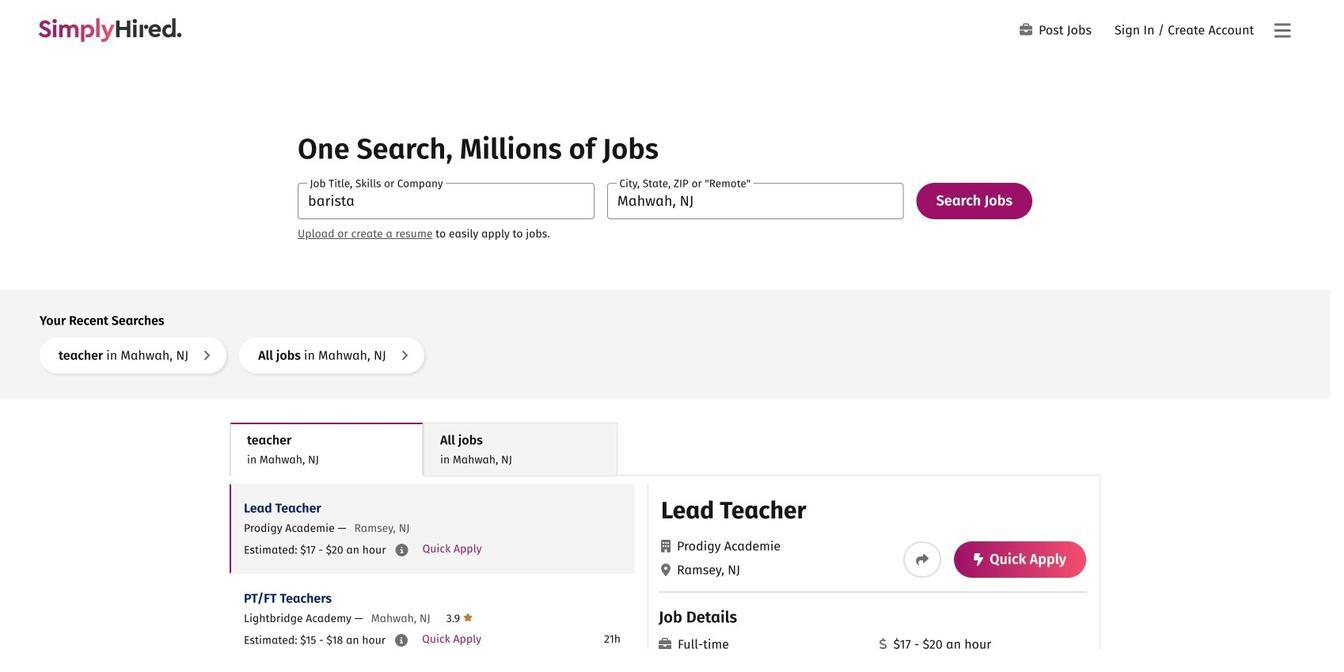 Task type: locate. For each thing, give the bounding box(es) containing it.
list
[[230, 484, 635, 649]]

building image
[[661, 540, 671, 553]]

briefcase image
[[1020, 23, 1033, 36]]

briefcase image
[[659, 638, 672, 649]]

None text field
[[607, 183, 904, 219]]

location dot image
[[661, 564, 671, 577]]

angle right image
[[401, 349, 409, 362]]

main menu image
[[1275, 21, 1291, 40]]

dollar sign image
[[880, 638, 887, 649]]

None field
[[298, 183, 595, 219], [607, 183, 904, 219], [298, 183, 595, 219], [607, 183, 904, 219]]

None text field
[[298, 183, 595, 219]]

tab list
[[230, 423, 1101, 477]]

lead teacher element
[[648, 484, 1100, 649]]



Task type: describe. For each thing, give the bounding box(es) containing it.
job salary disclaimer image
[[396, 544, 408, 557]]

angle right image
[[203, 349, 211, 362]]

job salary disclaimer image
[[395, 634, 408, 647]]

simplyhired logo image
[[38, 18, 182, 42]]

bolt lightning image
[[974, 554, 984, 566]]

star image
[[463, 611, 473, 624]]

3.9 out of 5 stars element
[[446, 611, 473, 625]]



Task type: vqa. For each thing, say whether or not it's contained in the screenshot.
"SIMPLYHIRED LOGO"
yes



